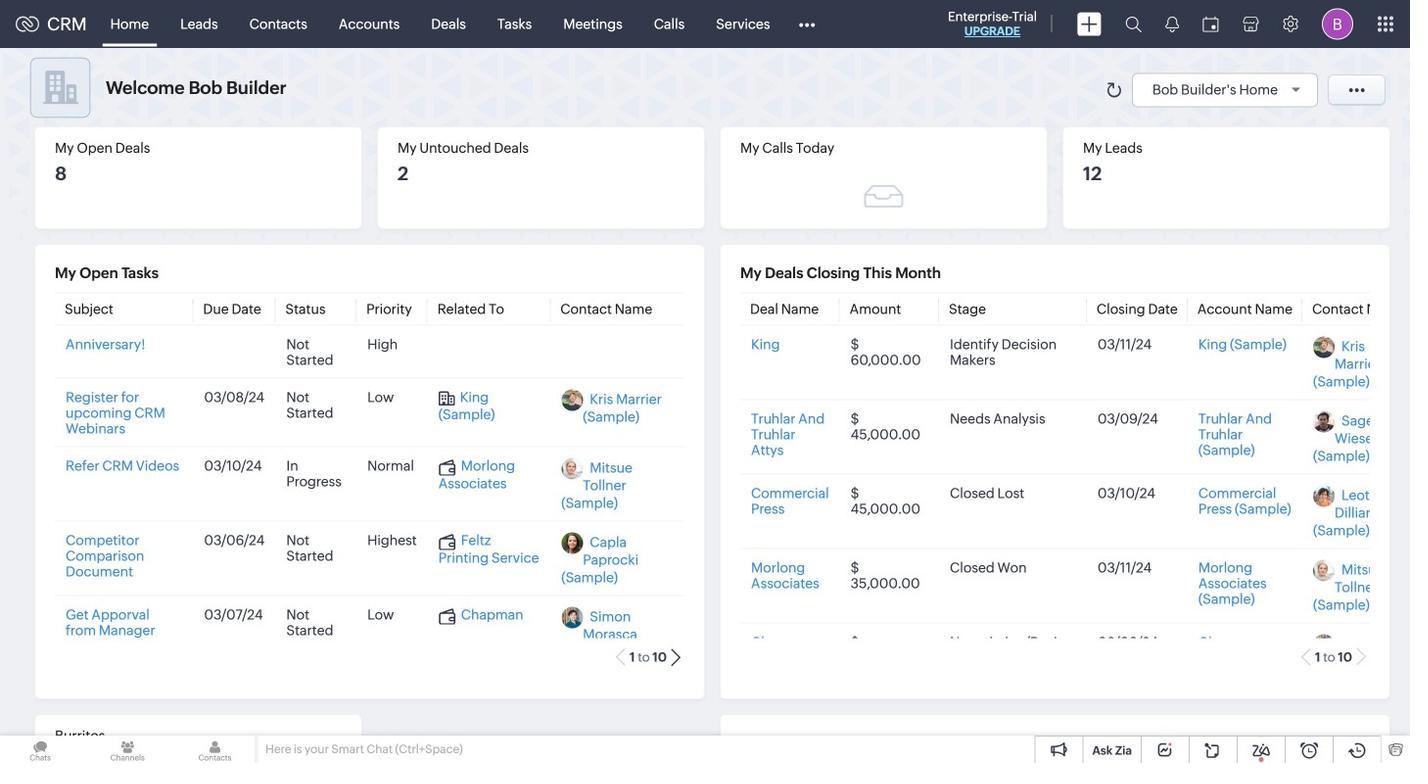 Task type: describe. For each thing, give the bounding box(es) containing it.
contacts image
[[175, 736, 255, 763]]

profile image
[[1323, 8, 1354, 40]]

search image
[[1126, 16, 1142, 32]]

create menu image
[[1078, 12, 1102, 36]]

signals element
[[1154, 0, 1191, 48]]

signals image
[[1166, 16, 1180, 32]]

channels image
[[87, 736, 168, 763]]



Task type: vqa. For each thing, say whether or not it's contained in the screenshot.
field
no



Task type: locate. For each thing, give the bounding box(es) containing it.
logo image
[[16, 16, 39, 32]]

calendar image
[[1203, 16, 1220, 32]]

chats image
[[0, 736, 81, 763]]

Other Modules field
[[786, 8, 828, 40]]

profile element
[[1311, 0, 1366, 48]]

create menu element
[[1066, 0, 1114, 48]]

search element
[[1114, 0, 1154, 48]]



